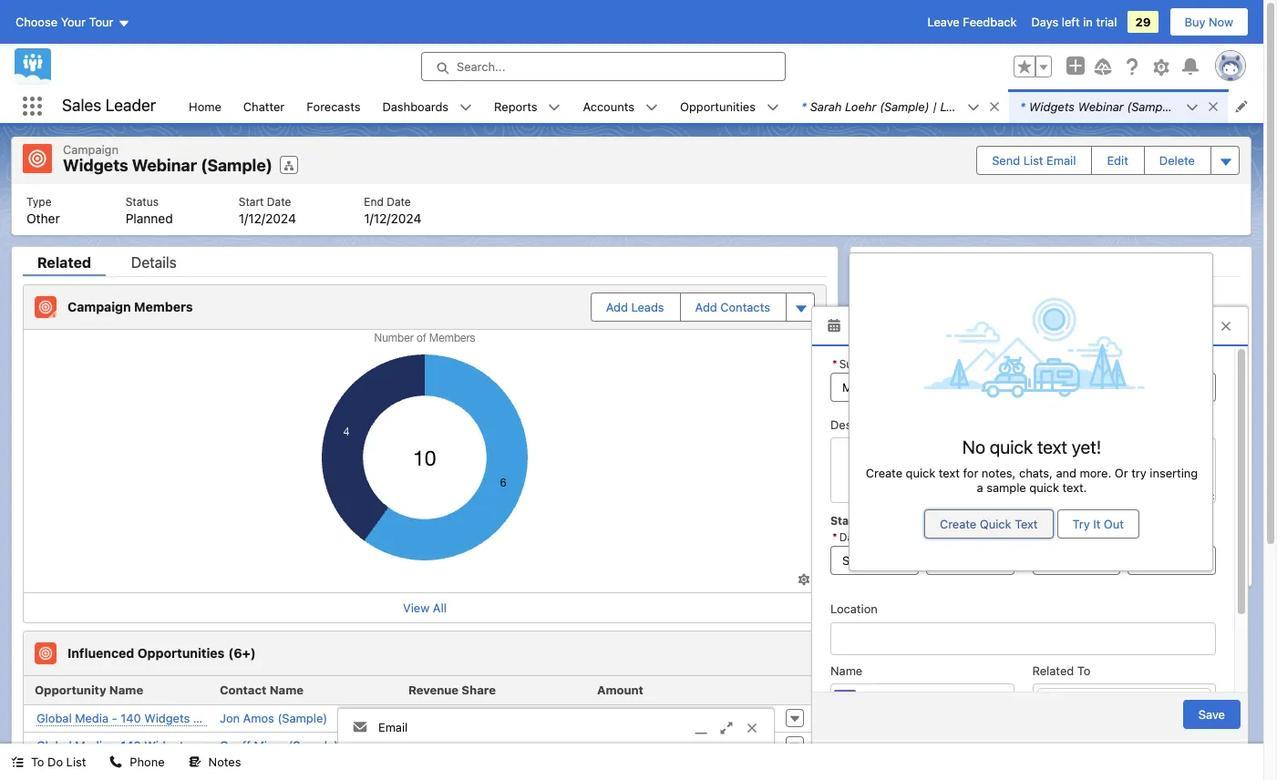 Task type: locate. For each thing, give the bounding box(es) containing it.
0 horizontal spatial 1/12/2024
[[239, 210, 296, 226]]

1 horizontal spatial * time
[[1130, 531, 1162, 544]]

0 horizontal spatial view
[[403, 600, 430, 615]]

activities
[[1051, 523, 1102, 538]]

a left the task,
[[1126, 439, 1133, 454]]

try inside no quick text yet! create quick text for notes, chats, and more. or try inserting a sample quick text.
[[1132, 466, 1147, 481]]

webinar up status
[[132, 156, 197, 175]]

filters: last 30 days • all activities • list email
[[947, 324, 1201, 339]]

0 vertical spatial global media - 140 widgets (sample) link
[[36, 711, 243, 726]]

0 horizontal spatial and
[[1056, 466, 1077, 481]]

1 - from the top
[[112, 711, 117, 725]]

webinar up edit
[[1078, 99, 1124, 114]]

140 up phone
[[121, 738, 141, 753]]

time left 'quick'
[[935, 531, 960, 544]]

buy now
[[1185, 15, 1234, 29]]

2 1/12/2024 from the left
[[364, 210, 422, 226]]

media for jon amos (sample)
[[75, 711, 109, 725]]

1 vertical spatial end
[[1033, 514, 1053, 528]]

• right 'activities'
[[1140, 324, 1145, 339]]

text up chats,
[[1038, 437, 1068, 458]]

all right 'show'
[[1034, 523, 1048, 538]]

more. left or
[[1080, 466, 1112, 481]]

2 global media - 140 widgets (sample) link from the top
[[36, 738, 243, 754]]

revenue share element
[[401, 676, 590, 705]]

description
[[831, 417, 894, 432]]

sales
[[62, 96, 101, 115]]

type
[[26, 195, 52, 208]]

text
[[1015, 517, 1038, 532]]

email
[[1047, 153, 1076, 168], [378, 721, 408, 735]]

start down widgets webinar (sample)
[[239, 195, 264, 208]]

no
[[963, 437, 986, 458]]

0 vertical spatial webinar
[[1078, 99, 1124, 114]]

more. up inserting
[[1190, 439, 1221, 454]]

0 horizontal spatial add
[[606, 300, 628, 314]]

2 horizontal spatial list
[[1148, 324, 1168, 339]]

end for end date 1/12/2024
[[364, 195, 384, 208]]

related down other
[[37, 254, 91, 270]]

time for end
[[1137, 531, 1162, 544]]

a inside no quick text yet! create quick text for notes, chats, and more. or try inserting a sample quick text.
[[977, 481, 984, 495]]

name up jon amos (sample) link
[[270, 683, 304, 698]]

1 vertical spatial to
[[1077, 663, 1091, 678]]

0 horizontal spatial more.
[[1080, 466, 1112, 481]]

to down location text field
[[1077, 663, 1091, 678]]

2 - from the top
[[112, 738, 117, 753]]

1 vertical spatial list
[[12, 184, 1251, 235]]

to inside to change what's shown, try changing your filters. status
[[898, 475, 911, 490]]

and
[[1166, 439, 1187, 454], [1056, 466, 1077, 481]]

1 horizontal spatial email
[[1047, 153, 1076, 168]]

1 horizontal spatial name
[[270, 683, 304, 698]]

text default image right the accounts
[[646, 101, 658, 114]]

a left sample
[[977, 481, 984, 495]]

2 global from the top
[[36, 738, 72, 753]]

global
[[36, 711, 72, 725], [36, 738, 72, 753], [36, 765, 72, 780]]

status planned
[[126, 195, 173, 226]]

1 vertical spatial 140
[[121, 738, 141, 753]]

0 horizontal spatial a
[[977, 481, 984, 495]]

list
[[178, 89, 1264, 123], [12, 184, 1251, 235]]

1 horizontal spatial more.
[[1190, 439, 1221, 454]]

global left the phone button on the bottom left of the page
[[36, 765, 72, 780]]

text left for
[[939, 466, 960, 481]]

1 vertical spatial and
[[1056, 466, 1077, 481]]

0 horizontal spatial to
[[31, 755, 44, 770]]

- for jon amos (sample)
[[112, 711, 117, 725]]

text
[[1038, 437, 1068, 458], [939, 466, 960, 481]]

0 vertical spatial to
[[898, 475, 911, 490]]

jon amos (sample) link
[[220, 711, 327, 726]]

text default image inside opportunities "list item"
[[767, 101, 780, 114]]

0 horizontal spatial try
[[1040, 475, 1056, 490]]

campaign down sales
[[63, 142, 119, 157]]

1 horizontal spatial end
[[1033, 514, 1053, 528]]

to inside meeting dialog
[[1077, 663, 1091, 678]]

0 vertical spatial opportunities
[[680, 99, 756, 114]]

1 horizontal spatial * date
[[1034, 531, 1066, 544]]

0 horizontal spatial opportunities
[[137, 645, 225, 661]]

1 media from the top
[[75, 711, 109, 725]]

1 140 from the top
[[121, 711, 141, 725]]

2 vertical spatial global media - 140 widgets (sample) link
[[36, 765, 243, 780]]

refresh • expand all
[[1068, 357, 1182, 372]]

0 horizontal spatial * date
[[832, 531, 864, 544]]

type other
[[26, 195, 60, 226]]

global media - 140 widgets (sample) link
[[36, 711, 243, 726], [36, 738, 243, 754], [36, 765, 243, 780]]

1 time from the left
[[935, 531, 960, 544]]

or
[[1115, 466, 1128, 481]]

1 horizontal spatial try
[[1132, 466, 1147, 481]]

0 horizontal spatial webinar
[[132, 156, 197, 175]]

forecasts
[[307, 99, 361, 114]]

create quick text
[[940, 517, 1038, 532]]

task,
[[1136, 439, 1163, 454]]

0 vertical spatial related
[[37, 254, 91, 270]]

view all link down email
[[1195, 350, 1241, 379]]

0 vertical spatial global
[[36, 711, 72, 725]]

2 list item from the left
[[1009, 89, 1228, 123]]

sarah
[[810, 99, 842, 114]]

1 1/12/2024 from the left
[[239, 210, 296, 226]]

0 vertical spatial global media - 140 widgets (sample)
[[36, 711, 243, 725]]

0 vertical spatial a
[[1126, 439, 1133, 454]]

2 vertical spatial global
[[36, 765, 72, 780]]

name inside contact name element
[[270, 683, 304, 698]]

1 vertical spatial campaign
[[67, 299, 131, 314]]

add left leads
[[606, 300, 628, 314]]

refresh
[[1068, 357, 1111, 372]]

global media - 140 widgets (sample) link for jon
[[36, 711, 243, 726]]

1/12/2024
[[239, 210, 296, 226], [364, 210, 422, 226]]

text default image inside reports list item
[[548, 101, 561, 114]]

quick
[[990, 437, 1033, 458], [906, 466, 936, 481], [1030, 481, 1059, 495]]

phone
[[130, 755, 165, 770]]

1 vertical spatial email
[[378, 721, 408, 735]]

0 horizontal spatial email
[[378, 721, 408, 735]]

and up inserting
[[1166, 439, 1187, 454]]

1 horizontal spatial create
[[940, 517, 977, 532]]

view all up revenue
[[403, 600, 447, 615]]

0 vertical spatial list
[[1024, 153, 1044, 168]]

text default image inside to change what's shown, try changing your filters. status
[[873, 476, 887, 491]]

1 global from the top
[[36, 711, 72, 725]]

• right 'days'
[[1061, 324, 1067, 339]]

text default image
[[1207, 100, 1220, 113], [548, 101, 561, 114], [646, 101, 658, 114], [11, 756, 24, 769], [110, 756, 123, 769]]

1 horizontal spatial add
[[695, 300, 717, 314]]

2 horizontal spatial to
[[1077, 663, 1091, 678]]

text default image
[[988, 100, 1001, 113], [460, 101, 472, 114], [767, 101, 780, 114], [967, 101, 980, 114], [1186, 101, 1199, 114], [873, 476, 887, 491], [188, 756, 201, 769]]

notes
[[208, 755, 241, 770]]

$0.00
[[408, 739, 441, 753]]

edit
[[1107, 153, 1129, 168]]

* time right 'out'
[[1130, 531, 1162, 544]]

amount
[[597, 683, 644, 698]]

0 vertical spatial start
[[239, 195, 264, 208]]

1 vertical spatial more.
[[1080, 466, 1112, 481]]

related inside meeting dialog
[[1033, 663, 1074, 678]]

1 vertical spatial text
[[939, 466, 960, 481]]

0 horizontal spatial * time
[[928, 531, 960, 544]]

add
[[606, 300, 628, 314], [695, 300, 717, 314]]

140 right to do list
[[121, 765, 141, 780]]

2 vertical spatial -
[[112, 765, 117, 780]]

create inside no quick text yet! create quick text for notes, chats, and more. or try inserting a sample quick text.
[[866, 466, 903, 481]]

group for start
[[831, 530, 919, 575]]

1 horizontal spatial webinar
[[1078, 99, 1124, 114]]

time right 'out'
[[1137, 531, 1162, 544]]

1 horizontal spatial start
[[831, 514, 858, 528]]

quick
[[980, 517, 1012, 532]]

view
[[1196, 357, 1223, 372], [403, 600, 430, 615]]

* widgets webinar (sample)
[[1020, 99, 1177, 114]]

None text field
[[831, 546, 919, 575], [926, 546, 1014, 575], [831, 546, 919, 575], [926, 546, 1014, 575]]

create down get
[[866, 466, 903, 481]]

global up the do
[[36, 738, 72, 753]]

jon
[[220, 711, 240, 726]]

create inside button
[[940, 517, 977, 532]]

2 vertical spatial to
[[31, 755, 44, 770]]

1 vertical spatial media
[[75, 738, 109, 753]]

media down "opportunity name" at the bottom of page
[[75, 711, 109, 725]]

(sample) up geoff
[[193, 711, 243, 725]]

get
[[881, 439, 901, 454]]

0 horizontal spatial •
[[1061, 324, 1067, 339]]

0 vertical spatial create
[[866, 466, 903, 481]]

your
[[61, 15, 86, 29]]

all inside show all activities button
[[1034, 523, 1048, 538]]

amount element
[[590, 676, 779, 705]]

time for start
[[935, 531, 960, 544]]

list right the do
[[66, 755, 86, 770]]

0 horizontal spatial related
[[37, 254, 91, 270]]

0 horizontal spatial view all link
[[403, 600, 447, 615]]

media up to do list
[[75, 738, 109, 753]]

1 horizontal spatial to
[[898, 475, 911, 490]]

2 140 from the top
[[121, 738, 141, 753]]

opportunities list item
[[669, 89, 790, 123]]

1 vertical spatial list
[[1148, 324, 1168, 339]]

0 vertical spatial media
[[75, 711, 109, 725]]

1 vertical spatial view all
[[403, 600, 447, 615]]

list right the send
[[1024, 153, 1044, 168]]

1 vertical spatial a
[[977, 481, 984, 495]]

(sample) right minor
[[288, 739, 338, 753]]

2 vertical spatial media
[[75, 765, 109, 780]]

group
[[1014, 56, 1052, 78], [831, 530, 919, 575], [1033, 530, 1121, 575]]

save
[[1199, 707, 1225, 722]]

* date for end
[[1034, 531, 1066, 544]]

• left expand on the right of the page
[[1115, 357, 1120, 372]]

2 time from the left
[[1137, 531, 1162, 544]]

text default image left the do
[[11, 756, 24, 769]]

add for add leads
[[606, 300, 628, 314]]

out
[[1104, 517, 1124, 532]]

add left the contacts
[[695, 300, 717, 314]]

email,
[[1027, 439, 1060, 454]]

view all down email
[[1196, 357, 1240, 372]]

*
[[801, 99, 807, 114], [1020, 99, 1026, 114], [832, 357, 838, 371], [832, 531, 838, 544], [928, 531, 933, 544], [1034, 531, 1040, 544], [1130, 531, 1135, 544]]

1 horizontal spatial 1/12/2024
[[364, 210, 422, 226]]

to inside to do list button
[[31, 755, 44, 770]]

dashboards link
[[371, 89, 460, 123]]

0 vertical spatial -
[[112, 711, 117, 725]]

text default image inside notes button
[[188, 756, 201, 769]]

now
[[1209, 15, 1234, 29]]

1 * date from the left
[[832, 531, 864, 544]]

1 horizontal spatial text
[[1038, 437, 1068, 458]]

media right the do
[[75, 765, 109, 780]]

and right chats,
[[1056, 466, 1077, 481]]

1 horizontal spatial view all link
[[1195, 350, 1241, 379]]

2 vertical spatial global media - 140 widgets (sample)
[[36, 765, 243, 780]]

end inside meeting dialog
[[1033, 514, 1053, 528]]

1 vertical spatial global media - 140 widgets (sample) link
[[36, 738, 243, 754]]

webinar
[[1078, 99, 1124, 114], [132, 156, 197, 175]]

1 horizontal spatial related
[[1033, 663, 1074, 678]]

2 * time from the left
[[1130, 531, 1162, 544]]

2 vertical spatial 140
[[121, 765, 141, 780]]

related down location text field
[[1033, 663, 1074, 678]]

in
[[1083, 15, 1093, 29]]

start inside start date 1/12/2024
[[239, 195, 264, 208]]

1 horizontal spatial and
[[1166, 439, 1187, 454]]

0 vertical spatial view all
[[1196, 357, 1240, 372]]

accounts link
[[572, 89, 646, 123]]

name for opportunity name
[[109, 683, 143, 698]]

1/12/2024 for end date 1/12/2024
[[364, 210, 422, 226]]

a
[[1126, 439, 1133, 454], [977, 481, 984, 495]]

* left subject
[[832, 357, 838, 371]]

2 global media - 140 widgets (sample) from the top
[[36, 738, 243, 753]]

* right 'show'
[[1034, 531, 1040, 544]]

0 horizontal spatial view all
[[403, 600, 447, 615]]

start date 1/12/2024
[[239, 195, 296, 226]]

* time left 'quick'
[[928, 531, 960, 544]]

create left 'quick'
[[940, 517, 977, 532]]

1 * time from the left
[[928, 531, 960, 544]]

view up revenue
[[403, 600, 430, 615]]

1 horizontal spatial time
[[1137, 531, 1162, 544]]

for
[[963, 466, 979, 481]]

list left email
[[1148, 324, 1168, 339]]

2 add from the left
[[695, 300, 717, 314]]

meeting dialog
[[811, 306, 1249, 764]]

1 vertical spatial opportunities
[[137, 645, 225, 661]]

subject
[[839, 357, 879, 371]]

2 * date from the left
[[1034, 531, 1066, 544]]

* right 'out'
[[1130, 531, 1135, 544]]

started
[[904, 439, 944, 454]]

0 horizontal spatial create
[[866, 466, 903, 481]]

choose your tour
[[16, 15, 114, 29]]

campaign down related link
[[67, 299, 131, 314]]

1 vertical spatial view
[[403, 600, 430, 615]]

0 vertical spatial end
[[364, 195, 384, 208]]

1 vertical spatial start
[[831, 514, 858, 528]]

text default image inside to do list button
[[11, 756, 24, 769]]

1 global media - 140 widgets (sample) link from the top
[[36, 711, 243, 726]]

2 media from the top
[[75, 738, 109, 753]]

0 horizontal spatial start
[[239, 195, 264, 208]]

date inside start date 1/12/2024
[[267, 195, 291, 208]]

campaign
[[63, 142, 119, 157], [67, 299, 131, 314]]

text default image left phone
[[110, 756, 123, 769]]

email inside button
[[1047, 153, 1076, 168]]

(sample) up the "delete" "button"
[[1127, 99, 1177, 114]]

None text field
[[831, 373, 1216, 402], [1033, 546, 1121, 575], [831, 373, 1216, 402], [1033, 546, 1121, 575]]

start up location
[[831, 514, 858, 528]]

global for jon amos (sample)
[[36, 711, 72, 725]]

140 down opportunity name element on the left bottom of page
[[121, 711, 141, 725]]

activity link
[[862, 254, 945, 276]]

view down email
[[1196, 357, 1223, 372]]

2 vertical spatial list
[[66, 755, 86, 770]]

name down influenced
[[109, 683, 143, 698]]

Name text field
[[873, 685, 993, 718]]

Location text field
[[831, 622, 1216, 655]]

more.
[[1190, 439, 1221, 454], [1080, 466, 1112, 481]]

0 vertical spatial email
[[1047, 153, 1076, 168]]

end inside end date 1/12/2024
[[364, 195, 384, 208]]

1 vertical spatial global
[[36, 738, 72, 753]]

list item
[[790, 89, 1009, 123], [1009, 89, 1228, 123]]

end for end
[[1033, 514, 1053, 528]]

scheduling
[[1063, 439, 1123, 454]]

yet!
[[1072, 437, 1102, 458]]

view all link
[[1195, 350, 1241, 379], [403, 600, 447, 615]]

view all link up revenue
[[403, 600, 447, 615]]

send
[[992, 153, 1020, 168]]

text default image right "reports"
[[548, 101, 561, 114]]

to left change
[[898, 475, 911, 490]]

widgets inside list
[[1029, 99, 1075, 114]]

feedback
[[963, 15, 1017, 29]]

3 media from the top
[[75, 765, 109, 780]]

1 global media - 140 widgets (sample) from the top
[[36, 711, 243, 725]]

expand
[[1125, 357, 1165, 372]]

campaign for campaign members
[[67, 299, 131, 314]]

0 horizontal spatial end
[[364, 195, 384, 208]]

chats,
[[1019, 466, 1053, 481]]

0 vertical spatial list
[[178, 89, 1264, 123]]

all right expand on the right of the page
[[1169, 357, 1182, 372]]

global down opportunity
[[36, 711, 72, 725]]

1 add from the left
[[606, 300, 628, 314]]

(sample)
[[880, 99, 930, 114], [1127, 99, 1177, 114], [201, 156, 273, 175], [193, 711, 243, 725], [278, 711, 327, 726], [193, 738, 243, 753], [288, 739, 338, 753], [193, 765, 243, 780]]

planned
[[126, 210, 173, 226]]

add leads button
[[592, 293, 679, 320]]

1 vertical spatial -
[[112, 738, 117, 753]]

0 vertical spatial view
[[1196, 357, 1223, 372]]

related to
[[1033, 663, 1091, 678]]

campaign inside campaign members link
[[67, 299, 131, 314]]

reports
[[494, 99, 537, 114]]

overdue
[[965, 391, 1015, 405]]

opportunities
[[680, 99, 756, 114], [137, 645, 225, 661]]

media for geoff minor (sample)
[[75, 738, 109, 753]]

2 horizontal spatial name
[[831, 663, 863, 678]]

to change what's shown, try changing your filters.
[[898, 475, 1175, 490]]

1 horizontal spatial view
[[1196, 357, 1223, 372]]

group for end
[[1033, 530, 1121, 575]]

to left the do
[[31, 755, 44, 770]]

start inside meeting dialog
[[831, 514, 858, 528]]

view inside view all link
[[1196, 357, 1223, 372]]

get started by sending an email, scheduling a task, and more.
[[881, 439, 1221, 454]]

name inside opportunity name element
[[109, 683, 143, 698]]

name up contacts icon
[[831, 663, 863, 678]]

campaign members
[[67, 299, 193, 314]]

1 vertical spatial create
[[940, 517, 977, 532]]

it
[[1093, 517, 1101, 532]]

time
[[935, 531, 960, 544], [1137, 531, 1162, 544]]

0 vertical spatial 140
[[121, 711, 141, 725]]

leave feedback link
[[928, 15, 1017, 29]]



Task type: vqa. For each thing, say whether or not it's contained in the screenshot.
text default image inside the Phone button
yes



Task type: describe. For each thing, give the bounding box(es) containing it.
more. inside no quick text yet! create quick text for notes, chats, and more. or try inserting a sample quick text.
[[1080, 466, 1112, 481]]

sending
[[963, 439, 1007, 454]]

minor
[[254, 739, 285, 753]]

list containing home
[[178, 89, 1264, 123]]

related for related
[[37, 254, 91, 270]]

all right 'days'
[[1070, 324, 1084, 339]]

(sample) down contact name element
[[278, 711, 327, 726]]

expand all button
[[1124, 350, 1183, 379]]

other
[[26, 210, 60, 226]]

choose
[[16, 15, 58, 29]]

global for geoff minor (sample)
[[36, 738, 72, 753]]

dashboards
[[382, 99, 449, 114]]

list containing other
[[12, 184, 1251, 235]]

global media - 140 widgets (sample) for jon
[[36, 711, 243, 725]]

influenced opportunities (6+)
[[67, 645, 256, 661]]

0 vertical spatial text
[[1038, 437, 1068, 458]]

send list email button
[[978, 147, 1091, 174]]

1/12/2024 for start date 1/12/2024
[[239, 210, 296, 226]]

3 - from the top
[[112, 765, 117, 780]]

create quick text button
[[925, 510, 1054, 539]]

widgets webinar (sample)
[[63, 156, 273, 175]]

reports link
[[483, 89, 548, 123]]

opportunities link
[[669, 89, 767, 123]]

text default image inside accounts 'list item'
[[646, 101, 658, 114]]

1 horizontal spatial view all
[[1196, 357, 1240, 372]]

related for related to
[[1033, 663, 1074, 678]]

try it out
[[1073, 517, 1124, 532]]

0 horizontal spatial list
[[66, 755, 86, 770]]

amos
[[243, 711, 274, 726]]

140 for jon
[[121, 711, 141, 725]]

1 horizontal spatial list
[[1024, 153, 1044, 168]]

email link
[[338, 709, 774, 748]]

geoff
[[220, 739, 251, 753]]

text default image inside dashboards list item
[[460, 101, 472, 114]]

geoff minor (sample)
[[220, 739, 338, 753]]

0 vertical spatial more.
[[1190, 439, 1221, 454]]

phone button
[[99, 744, 176, 780]]

* subject
[[832, 357, 879, 371]]

0 vertical spatial view all link
[[1195, 350, 1241, 379]]

lead
[[940, 99, 967, 114]]

global media - 140 widgets (sample) link for geoff
[[36, 738, 243, 754]]

* left sarah at top right
[[801, 99, 807, 114]]

text default image inside the phone button
[[110, 756, 123, 769]]

* up location
[[832, 531, 838, 544]]

3 global from the top
[[36, 765, 72, 780]]

&
[[954, 391, 963, 405]]

send list email
[[992, 153, 1076, 168]]

home link
[[178, 89, 232, 123]]

location
[[831, 602, 878, 616]]

chatter
[[243, 99, 285, 114]]

global media - 140 widgets (sample) for geoff
[[36, 738, 243, 753]]

and inside no quick text yet! create quick text for notes, chats, and more. or try inserting a sample quick text.
[[1056, 466, 1077, 481]]

leave feedback
[[928, 15, 1017, 29]]

trial
[[1096, 15, 1117, 29]]

text.
[[1063, 481, 1087, 495]]

date inside end date 1/12/2024
[[387, 195, 411, 208]]

all right expand all button
[[1226, 357, 1240, 372]]

name inside meeting dialog
[[831, 663, 863, 678]]

end date 1/12/2024
[[364, 195, 422, 226]]

webinar inside list item
[[1078, 99, 1124, 114]]

Description text field
[[831, 438, 1216, 503]]

sales leader
[[62, 96, 156, 115]]

upcoming & overdue button
[[863, 383, 1240, 413]]

buy
[[1185, 15, 1206, 29]]

0 vertical spatial and
[[1166, 439, 1187, 454]]

show all activities
[[1001, 523, 1102, 538]]

show all activities button
[[985, 516, 1117, 545]]

all up revenue
[[433, 600, 447, 615]]

forecasts link
[[296, 89, 371, 123]]

revenue
[[408, 683, 459, 698]]

start for start date 1/12/2024
[[239, 195, 264, 208]]

1 vertical spatial webinar
[[132, 156, 197, 175]]

29
[[1136, 15, 1151, 29]]

* date for start
[[832, 531, 864, 544]]

add for add contacts
[[695, 300, 717, 314]]

sample
[[987, 481, 1026, 495]]

shown,
[[998, 475, 1037, 490]]

revenue share
[[408, 683, 496, 698]]

* up send list email
[[1020, 99, 1026, 114]]

share
[[462, 683, 496, 698]]

details
[[131, 254, 177, 270]]

action element
[[779, 676, 826, 705]]

* down change
[[928, 531, 933, 544]]

to change what's shown, try changing your filters. status
[[862, 464, 1241, 502]]

try inside status
[[1040, 475, 1056, 490]]

3 140 from the top
[[121, 765, 141, 780]]

accounts list item
[[572, 89, 669, 123]]

contacts image
[[834, 690, 856, 712]]

|
[[933, 99, 937, 114]]

to for to change what's shown, try changing your filters.
[[898, 475, 911, 490]]

change
[[915, 475, 955, 490]]

3 global media - 140 widgets (sample) link from the top
[[36, 765, 243, 780]]

0 horizontal spatial text
[[939, 466, 960, 481]]

(sample) down geoff
[[193, 765, 243, 780]]

(6+)
[[228, 645, 256, 661]]

no quick text yet! create quick text for notes, chats, and more. or try inserting a sample quick text.
[[866, 437, 1198, 495]]

upcoming & overdue
[[891, 391, 1015, 405]]

contact name element
[[212, 676, 401, 705]]

* time for end
[[1130, 531, 1162, 544]]

opportunity name
[[35, 683, 143, 698]]

notes,
[[982, 466, 1016, 481]]

delete
[[1160, 153, 1195, 168]]

dashboards list item
[[371, 89, 483, 123]]

text default image up the "delete" "button"
[[1207, 100, 1220, 113]]

geoff minor (sample) link
[[220, 739, 338, 753]]

an
[[1010, 439, 1024, 454]]

leader
[[106, 96, 156, 115]]

campaign for campaign
[[63, 142, 119, 157]]

2 horizontal spatial •
[[1140, 324, 1145, 339]]

to do list button
[[0, 744, 97, 780]]

1 list item from the left
[[790, 89, 1009, 123]]

notes button
[[177, 744, 252, 780]]

inserting
[[1150, 466, 1198, 481]]

changing
[[1059, 475, 1110, 490]]

- for geoff minor (sample)
[[112, 738, 117, 753]]

reports list item
[[483, 89, 572, 123]]

start for start
[[831, 514, 858, 528]]

contact name
[[220, 683, 304, 698]]

3 global media - 140 widgets (sample) from the top
[[36, 765, 243, 780]]

opportunity
[[35, 683, 106, 698]]

email
[[1172, 324, 1201, 339]]

1 horizontal spatial •
[[1115, 357, 1120, 372]]

(sample) up notes
[[193, 738, 243, 753]]

$15,000.00
[[597, 739, 659, 753]]

to for to do list
[[31, 755, 44, 770]]

(sample) up start date 1/12/2024
[[201, 156, 273, 175]]

name for contact name
[[270, 683, 304, 698]]

* time for start
[[928, 531, 960, 544]]

filters.
[[1141, 475, 1175, 490]]

30
[[1014, 324, 1029, 339]]

(sample) left |
[[880, 99, 930, 114]]

1 vertical spatial view all link
[[403, 600, 447, 615]]

opportunity name element
[[24, 676, 212, 705]]

delete button
[[1145, 147, 1210, 174]]

days left in trial
[[1032, 15, 1117, 29]]

contacts
[[721, 300, 770, 314]]

left
[[1062, 15, 1080, 29]]

filters:
[[947, 324, 984, 339]]

leave
[[928, 15, 960, 29]]

add contacts button
[[681, 293, 785, 320]]

* sarah loehr (sample) | lead
[[801, 99, 967, 114]]

leads
[[631, 300, 664, 314]]

details link
[[117, 254, 191, 276]]

members
[[134, 299, 193, 314]]

to do list
[[31, 755, 86, 770]]

buy now button
[[1169, 7, 1249, 36]]

opportunities inside "list item"
[[680, 99, 756, 114]]

140 for geoff
[[121, 738, 141, 753]]



